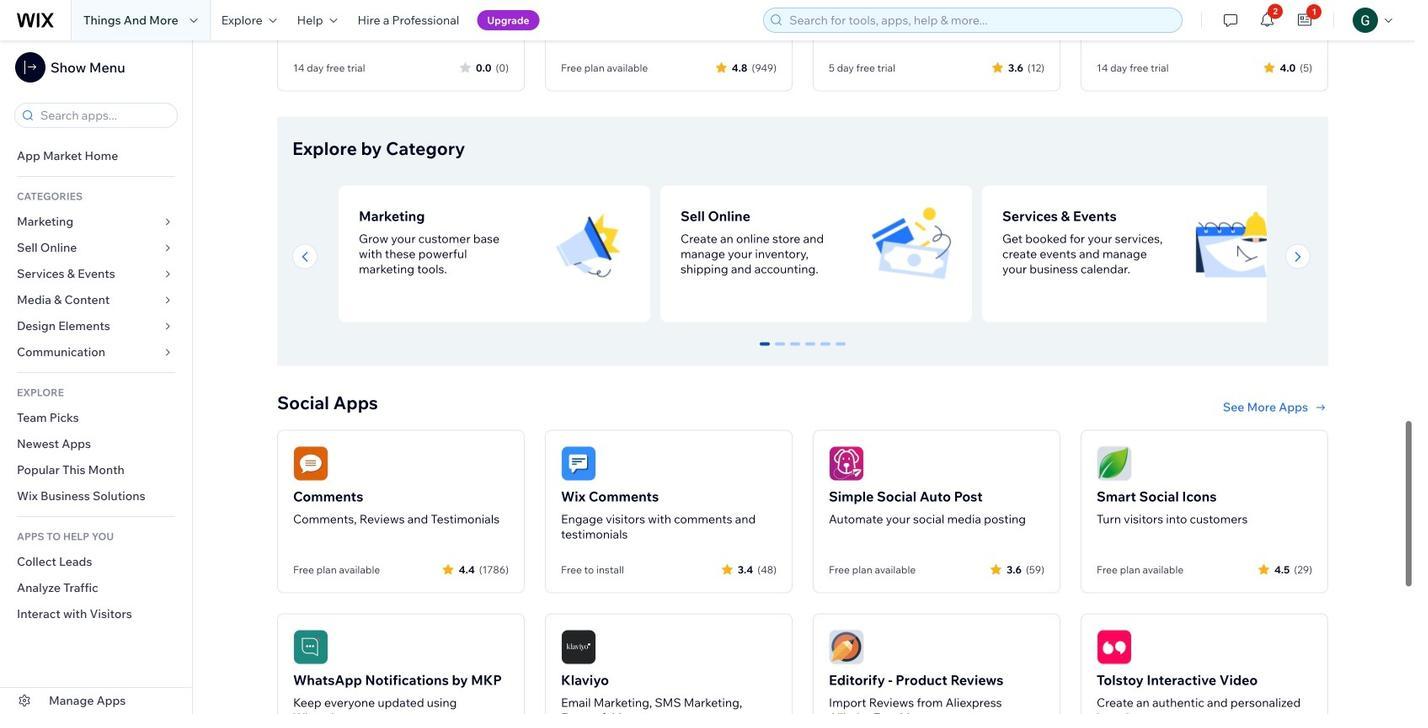 Task type: locate. For each thing, give the bounding box(es) containing it.
Search apps... field
[[35, 104, 172, 127]]

klaviyo icon image
[[561, 630, 596, 665]]

smart social icons icon image
[[1097, 446, 1132, 482]]

editorify ‑ product reviews icon image
[[829, 630, 864, 665]]

whatsapp notifications by mkp icon image
[[293, 630, 329, 665]]

comments icon image
[[293, 446, 329, 482]]

simple social auto post icon image
[[829, 446, 864, 482]]

sidebar element
[[0, 40, 193, 714]]



Task type: describe. For each thing, give the bounding box(es) containing it.
wix comments icon image
[[561, 446, 596, 482]]

sell online category icon image
[[871, 206, 952, 287]]

tolstoy interactive video icon image
[[1097, 630, 1132, 665]]

marketing category icon image
[[549, 206, 630, 287]]

Search for tools, apps, help & more... field
[[784, 8, 1177, 32]]

services & events category icon image
[[1193, 206, 1274, 287]]



Task type: vqa. For each thing, say whether or not it's contained in the screenshot.
Services & Events category icon
yes



